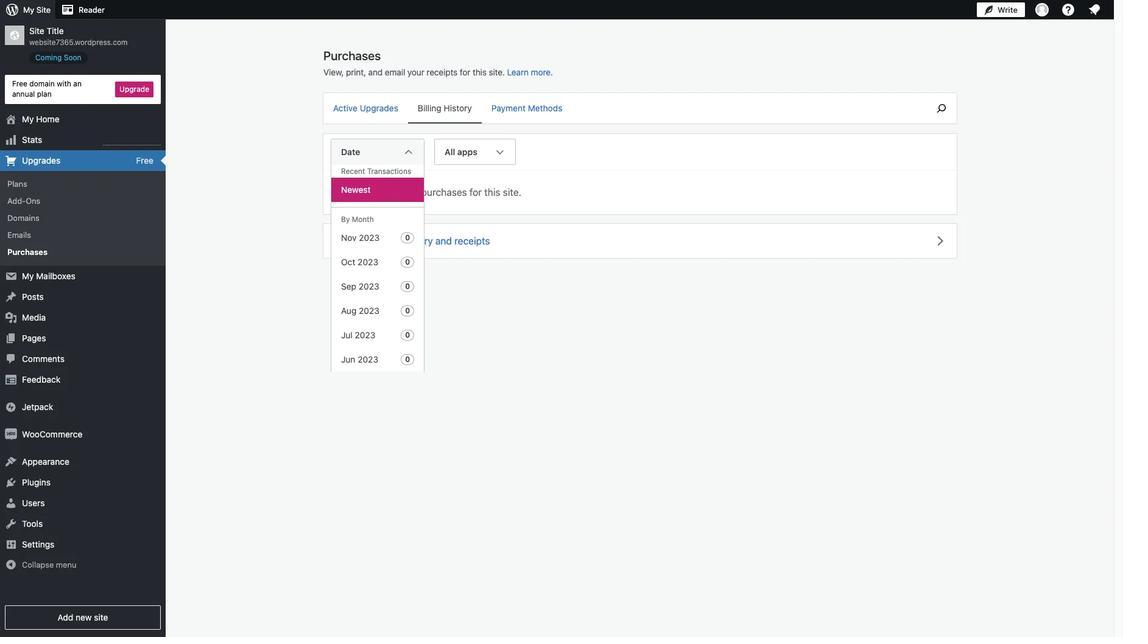 Task type: vqa. For each thing, say whether or not it's contained in the screenshot.
the My inside the My Mailboxes LINK
no



Task type: locate. For each thing, give the bounding box(es) containing it.
woocommerce link
[[0, 424, 166, 445]]

for up history
[[460, 67, 470, 77]]

my site link
[[0, 0, 55, 19]]

reader link
[[55, 0, 110, 19]]

2023 right sep
[[359, 281, 379, 292]]

free for free domain with an annual plan
[[12, 79, 27, 88]]

collapse
[[22, 560, 54, 570]]

1 horizontal spatial free
[[136, 155, 153, 165]]

3 0 from the top
[[405, 282, 410, 291]]

2023 right jul
[[355, 330, 376, 340]]

0 vertical spatial img image
[[5, 401, 17, 413]]

1 vertical spatial site.
[[503, 187, 521, 198]]

purchases inside purchases view, print, and email your receipts for this site. learn more .
[[323, 49, 381, 63]]

date
[[341, 146, 360, 157]]

for right purchases
[[470, 187, 482, 198]]

2023 down the month
[[359, 233, 380, 243]]

payment methods link
[[482, 93, 572, 122]]

menu containing active upgrades
[[323, 93, 920, 124]]

you
[[338, 187, 355, 198]]

2023 right oct
[[358, 257, 378, 267]]

my left home
[[22, 114, 34, 124]]

active
[[333, 103, 358, 113]]

0 vertical spatial receipts
[[427, 67, 458, 77]]

highest hourly views 0 image
[[103, 137, 161, 145]]

6 0 from the top
[[405, 355, 410, 364]]

img image inside the woocommerce link
[[5, 429, 17, 441]]

settings link
[[0, 535, 166, 555]]

1 img image from the top
[[5, 401, 17, 413]]

pages link
[[0, 328, 166, 349]]

collapse menu link
[[0, 555, 166, 575]]

plans link
[[0, 175, 166, 192]]

this
[[473, 67, 487, 77], [484, 187, 500, 198]]

my for my home
[[22, 114, 34, 124]]

plugins link
[[0, 472, 166, 493]]

purchases up print,
[[323, 49, 381, 63]]

view all billing history and receipts
[[338, 235, 490, 246]]

img image inside jetpack link
[[5, 401, 17, 413]]

website7365.wordpress.com
[[29, 38, 128, 47]]

img image for jetpack
[[5, 401, 17, 413]]

1 vertical spatial this
[[484, 187, 500, 198]]

1 horizontal spatial upgrades
[[360, 103, 398, 113]]

receipts
[[427, 67, 458, 77], [455, 235, 490, 246]]

0 vertical spatial free
[[12, 79, 27, 88]]

1 vertical spatial upgrades
[[22, 155, 60, 165]]

this right purchases
[[484, 187, 500, 198]]

1 vertical spatial img image
[[5, 429, 17, 441]]

receipts inside purchases view, print, and email your receipts for this site. learn more .
[[427, 67, 458, 77]]

None search field
[[926, 93, 957, 124]]

purchases for purchases
[[7, 247, 48, 257]]

site. inside purchases view, print, and email your receipts for this site. learn more .
[[489, 67, 505, 77]]

2023 right aug
[[359, 306, 379, 316]]

site
[[94, 613, 108, 623]]

2023 for jun 2023
[[358, 355, 378, 365]]

0 vertical spatial for
[[460, 67, 470, 77]]

0 horizontal spatial free
[[12, 79, 27, 88]]

2023 for jul 2023
[[355, 330, 376, 340]]

upgrades
[[360, 103, 398, 113], [22, 155, 60, 165]]

posts link
[[0, 287, 166, 307]]

feedback
[[22, 374, 60, 385]]

upgrades down stats
[[22, 155, 60, 165]]

for
[[460, 67, 470, 77], [470, 187, 482, 198]]

1 vertical spatial free
[[136, 155, 153, 165]]

receipts right your
[[427, 67, 458, 77]]

all
[[445, 146, 455, 157]]

payment methods
[[491, 103, 562, 113]]

my profile image
[[1035, 3, 1049, 16]]

0 vertical spatial this
[[473, 67, 487, 77]]

0 for jul 2023
[[405, 331, 410, 340]]

history
[[403, 235, 433, 246]]

upgrades right active
[[360, 103, 398, 113]]

and
[[368, 67, 383, 77], [435, 235, 452, 246]]

add
[[58, 613, 73, 623]]

domains link
[[0, 210, 166, 227]]

domain
[[29, 79, 55, 88]]

my home
[[22, 114, 59, 124]]

billing
[[374, 235, 400, 246]]

purchases view, print, and email your receipts for this site. learn more .
[[323, 49, 553, 77]]

menu
[[56, 560, 76, 570]]

recent
[[341, 167, 365, 176]]

1 vertical spatial site
[[29, 26, 44, 36]]

my for my mailboxes
[[22, 271, 34, 281]]

settings
[[22, 539, 54, 550]]

0 for nov 2023
[[405, 233, 410, 242]]

img image left woocommerce
[[5, 429, 17, 441]]

media
[[22, 312, 46, 323]]

feedback link
[[0, 369, 166, 390]]

plans
[[7, 179, 27, 189]]

1 horizontal spatial purchases
[[323, 49, 381, 63]]

made
[[380, 187, 405, 198]]

view all billing history and receipts link
[[323, 224, 957, 258]]

my inside "link"
[[22, 271, 34, 281]]

view
[[338, 235, 359, 246]]

site
[[36, 5, 51, 15], [29, 26, 44, 36]]

view,
[[323, 67, 344, 77]]

plugins
[[22, 477, 51, 488]]

your
[[407, 67, 424, 77]]

img image
[[5, 401, 17, 413], [5, 429, 17, 441]]

site up title
[[36, 5, 51, 15]]

2 0 from the top
[[405, 258, 410, 267]]

menu inside 'purchases' main content
[[323, 93, 920, 124]]

jetpack
[[22, 402, 53, 412]]

0 vertical spatial and
[[368, 67, 383, 77]]

free down highest hourly views 0 image
[[136, 155, 153, 165]]

my
[[23, 5, 34, 15], [22, 114, 34, 124], [22, 271, 34, 281]]

menu
[[323, 93, 920, 124]]

0 vertical spatial my
[[23, 5, 34, 15]]

free domain with an annual plan
[[12, 79, 82, 99]]

billing
[[418, 103, 441, 113]]

free up the annual plan
[[12, 79, 27, 88]]

free inside free domain with an annual plan
[[12, 79, 27, 88]]

0 horizontal spatial and
[[368, 67, 383, 77]]

free for free
[[136, 155, 153, 165]]

purchases down "emails"
[[7, 247, 48, 257]]

site left title
[[29, 26, 44, 36]]

methods
[[528, 103, 562, 113]]

1 vertical spatial and
[[435, 235, 452, 246]]

4 0 from the top
[[405, 306, 410, 316]]

1 horizontal spatial and
[[435, 235, 452, 246]]

appearance
[[22, 457, 69, 467]]

receipts right history at the left
[[455, 235, 490, 246]]

apps
[[457, 146, 477, 157]]

none search field inside 'purchases' main content
[[926, 93, 957, 124]]

this left learn more
[[473, 67, 487, 77]]

2023 right jun
[[358, 355, 378, 365]]

newest
[[341, 185, 371, 195]]

0 vertical spatial upgrades
[[360, 103, 398, 113]]

0 for sep 2023
[[405, 282, 410, 291]]

my mailboxes
[[22, 271, 75, 281]]

purchases
[[323, 49, 381, 63], [7, 247, 48, 257]]

jetpack link
[[0, 397, 166, 418]]

img image left jetpack
[[5, 401, 17, 413]]

0 vertical spatial site.
[[489, 67, 505, 77]]

stats link
[[0, 129, 166, 150]]

add new site
[[58, 613, 108, 623]]

add-ons link
[[0, 192, 166, 210]]

collapse menu
[[22, 560, 76, 570]]

add new site link
[[5, 606, 161, 630]]

2 img image from the top
[[5, 429, 17, 441]]

1 0 from the top
[[405, 233, 410, 242]]

my up posts on the top
[[22, 271, 34, 281]]

my left reader link on the left top of page
[[23, 5, 34, 15]]

jun 2023
[[341, 355, 378, 365]]

2 vertical spatial my
[[22, 271, 34, 281]]

5 0 from the top
[[405, 331, 410, 340]]

and right history at the left
[[435, 235, 452, 246]]

1 vertical spatial my
[[22, 114, 34, 124]]

2023 for oct 2023
[[358, 257, 378, 267]]

1 vertical spatial purchases
[[7, 247, 48, 257]]

with
[[57, 79, 71, 88]]

0 horizontal spatial purchases
[[7, 247, 48, 257]]

and right print,
[[368, 67, 383, 77]]

0 vertical spatial purchases
[[323, 49, 381, 63]]

oct
[[341, 257, 355, 267]]

aug
[[341, 306, 357, 316]]

email
[[385, 67, 405, 77]]

2023 for sep 2023
[[359, 281, 379, 292]]



Task type: describe. For each thing, give the bounding box(es) containing it.
mailboxes
[[36, 271, 75, 281]]

billing history link
[[408, 93, 482, 122]]

by month
[[341, 215, 374, 224]]

manage your notifications image
[[1087, 2, 1102, 17]]

add-
[[7, 196, 26, 206]]

0 for oct 2023
[[405, 258, 410, 267]]

comments link
[[0, 349, 166, 369]]

aug 2023
[[341, 306, 379, 316]]

my home link
[[0, 109, 166, 129]]

0 for aug 2023
[[405, 306, 410, 316]]

active upgrades
[[333, 103, 398, 113]]

ons
[[26, 196, 40, 206]]

and inside purchases view, print, and email your receipts for this site. learn more .
[[368, 67, 383, 77]]

jul 2023
[[341, 330, 376, 340]]

emails link
[[0, 227, 166, 244]]

site title website7365.wordpress.com coming soon
[[29, 26, 128, 62]]

title
[[47, 26, 64, 36]]

sep 2023
[[341, 281, 379, 292]]

print,
[[346, 67, 366, 77]]

help image
[[1061, 2, 1076, 17]]

site inside 'site title website7365.wordpress.com coming soon'
[[29, 26, 44, 36]]

month
[[352, 215, 374, 224]]

coming
[[35, 53, 62, 62]]

img image for woocommerce
[[5, 429, 17, 441]]

newest link
[[331, 178, 424, 202]]

my site
[[23, 5, 51, 15]]

active upgrades link
[[323, 93, 408, 122]]

pages
[[22, 333, 46, 343]]

users
[[22, 498, 45, 508]]

home
[[36, 114, 59, 124]]

date list box
[[331, 164, 425, 397]]

posts
[[22, 291, 44, 302]]

0 horizontal spatial upgrades
[[22, 155, 60, 165]]

all
[[362, 235, 372, 246]]

annual plan
[[12, 89, 52, 99]]

1 vertical spatial for
[[470, 187, 482, 198]]

0 vertical spatial site
[[36, 5, 51, 15]]

history
[[444, 103, 472, 113]]

payment
[[491, 103, 526, 113]]

users link
[[0, 493, 166, 514]]

tools
[[22, 519, 43, 529]]

open search image
[[926, 101, 957, 116]]

an
[[73, 79, 82, 88]]

transactions
[[367, 167, 411, 176]]

.
[[551, 67, 553, 77]]

jun
[[341, 355, 355, 365]]

by
[[341, 215, 350, 224]]

write link
[[977, 0, 1025, 19]]

you have made no purchases for this site.
[[338, 187, 521, 198]]

all apps
[[445, 146, 477, 157]]

no
[[408, 187, 419, 198]]

reader
[[79, 5, 105, 15]]

sep
[[341, 281, 356, 292]]

1 vertical spatial receipts
[[455, 235, 490, 246]]

2023 for nov 2023
[[359, 233, 380, 243]]

purchases
[[421, 187, 467, 198]]

appearance link
[[0, 452, 166, 472]]

0 for jun 2023
[[405, 355, 410, 364]]

billing history
[[418, 103, 472, 113]]

all apps button
[[434, 139, 516, 203]]

media link
[[0, 307, 166, 328]]

stats
[[22, 134, 42, 145]]

my mailboxes link
[[0, 266, 166, 287]]

purchases main content
[[323, 48, 957, 397]]

this inside purchases view, print, and email your receipts for this site. learn more .
[[473, 67, 487, 77]]

purchases link
[[0, 244, 166, 261]]

emails
[[7, 230, 31, 240]]

upgrades inside 'purchases' main content
[[360, 103, 398, 113]]

learn more
[[507, 67, 551, 77]]

jul
[[341, 330, 353, 340]]

for inside purchases view, print, and email your receipts for this site. learn more .
[[460, 67, 470, 77]]

new
[[76, 613, 92, 623]]

woocommerce
[[22, 429, 82, 439]]

add-ons
[[7, 196, 40, 206]]

nov
[[341, 233, 357, 243]]

recent transactions
[[341, 167, 411, 176]]

soon
[[64, 53, 81, 62]]

nov 2023
[[341, 233, 380, 243]]

purchases for purchases view, print, and email your receipts for this site. learn more .
[[323, 49, 381, 63]]

have
[[357, 187, 378, 198]]

comments
[[22, 354, 65, 364]]

oct 2023
[[341, 257, 378, 267]]

domains
[[7, 213, 39, 223]]

my for my site
[[23, 5, 34, 15]]

2023 for aug 2023
[[359, 306, 379, 316]]



